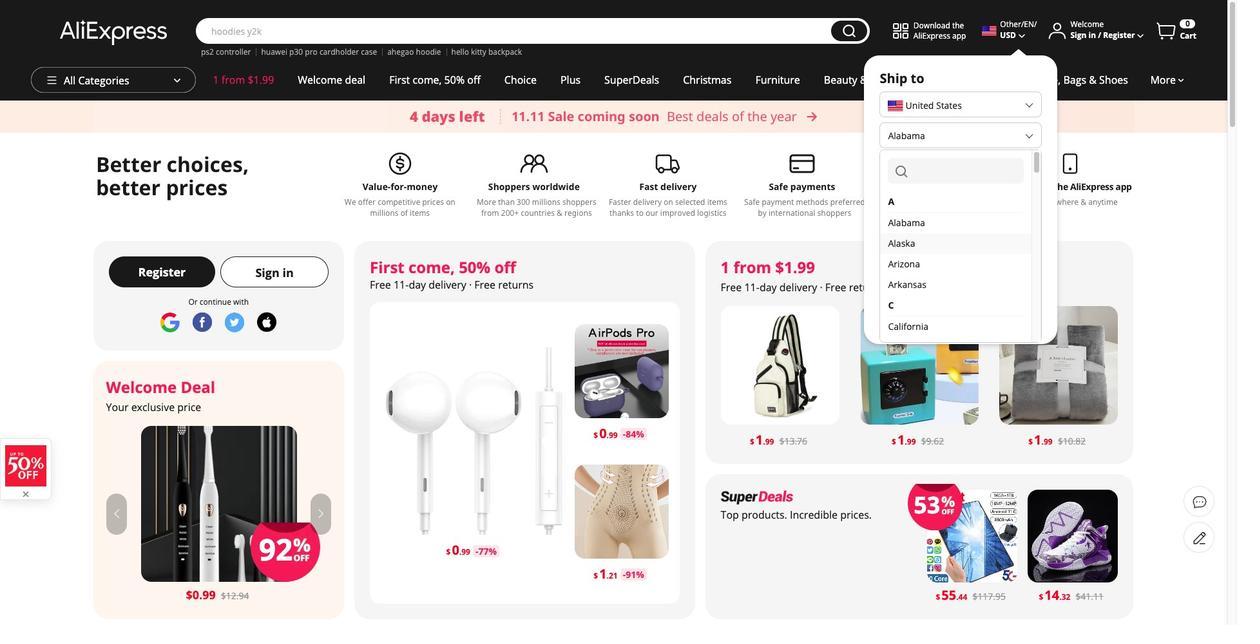 Task type: locate. For each thing, give the bounding box(es) containing it.
1 horizontal spatial off
[[495, 257, 516, 278]]

1 5 from the left
[[942, 587, 950, 604]]

0 for $ 0 . 9 9 -84%
[[600, 425, 607, 442]]

1 horizontal spatial from
[[734, 257, 772, 278]]

- inside $ 1 . 2 1 -91%
[[623, 569, 626, 581]]

from
[[222, 73, 245, 87], [734, 257, 772, 278]]

. inside $ 5 5 . 4 4 $117.95
[[957, 592, 959, 603]]

welcome up bags
[[1071, 19, 1105, 30]]

united
[[906, 99, 934, 112]]

0 up cart
[[1186, 18, 1191, 29]]

0 vertical spatial off
[[468, 73, 481, 87]]

$1.99 for 1 from $1.99 free 11-day delivery · free returns
[[776, 257, 816, 278]]

/ up the shoes
[[1099, 30, 1102, 41]]

0 for $ 0 . 9 9 -77%
[[452, 542, 460, 559]]

english
[[889, 217, 919, 230]]

from inside 1 from $1.99 free 11-day delivery · free returns
[[734, 257, 772, 278]]

$ 0 . 9 9 -84%
[[594, 425, 645, 442]]

jianpai adult black white classic acoustic electric toothbrush adult 5-gear mode usb charging ipx7 waterproof acoustic electric image
[[141, 426, 297, 582]]

1 vertical spatial -
[[476, 545, 479, 558]]

2 inside $ 1 . 2 1 -91%
[[609, 570, 614, 581]]

0 horizontal spatial 2
[[609, 570, 614, 581]]

high waist shaper panties women's body shaper shorts for women breathable tightening shaping-short brilliant corsets for body image
[[575, 465, 669, 559]]

1 vertical spatial 0
[[600, 425, 607, 442]]

$9.62
[[922, 435, 945, 447]]

1 horizontal spatial in
[[1089, 30, 1097, 41]]

1 vertical spatial from
[[734, 257, 772, 278]]

1 horizontal spatial day
[[760, 280, 777, 295]]

download
[[914, 20, 951, 31]]

off inside first come, 50% off free 11-day delivery · free returns
[[495, 257, 516, 278]]

all categories
[[64, 74, 129, 88]]

plus link
[[549, 67, 593, 93]]

$ left 77% at the left
[[447, 547, 451, 558]]

welcome inside welcome deal your exclusive price
[[106, 377, 177, 398]]

0 horizontal spatial welcome
[[106, 377, 177, 398]]

. left $10.82
[[1042, 437, 1044, 447]]

$ left $9.62
[[892, 437, 897, 447]]

3 left $41.11
[[1062, 592, 1067, 603]]

usd
[[1001, 30, 1017, 41]]

in for sign in
[[283, 265, 294, 280]]

$ left $13.76
[[750, 437, 755, 447]]

. inside $ 1 . 9 9 $9.62
[[905, 437, 908, 447]]

1 horizontal spatial /
[[1099, 30, 1102, 41]]

2 inside $ 1 4 . 3 2 $41.11
[[1067, 592, 1071, 603]]

1 horizontal spatial welcome
[[298, 73, 343, 87]]

pop picture image
[[5, 446, 46, 487]]

2 & from the left
[[951, 73, 959, 87]]

c
[[889, 299, 895, 311]]

2 left "91%"
[[609, 570, 614, 581]]

luggage, bags & shoes
[[1019, 73, 1129, 87]]

1 horizontal spatial &
[[951, 73, 959, 87]]

& for beauty
[[861, 73, 868, 87]]

2 horizontal spatial &
[[1090, 73, 1097, 87]]

1 vertical spatial welcome
[[298, 73, 343, 87]]

0 left 77% at the left
[[452, 542, 460, 559]]

4
[[1053, 587, 1060, 604], [959, 592, 964, 603], [964, 592, 968, 603]]

beauty & health link
[[813, 67, 914, 93]]

returns inside 1 from $1.99 free 11-day delivery · free returns
[[850, 280, 885, 295]]

$ left $41.11
[[1040, 592, 1044, 603]]

$ inside $ 0 . 9 9 -84%
[[594, 430, 598, 441]]

0 vertical spatial 50%
[[445, 73, 465, 87]]

1 vertical spatial sign
[[256, 265, 280, 280]]

2 vertical spatial welcome
[[106, 377, 177, 398]]

come, inside first come, 50% off free 11-day delivery · free returns
[[409, 257, 455, 278]]

alabama up the notch
[[889, 130, 926, 142]]

$0.99
[[186, 587, 216, 603]]

welcome up exclusive
[[106, 377, 177, 398]]

11- inside first come, 50% off free 11-day delivery · free returns
[[394, 278, 409, 292]]

· inside first come, 50% off free 11-day delivery · free returns
[[469, 278, 472, 292]]

$1.99
[[248, 73, 274, 87], [776, 257, 816, 278]]

. inside $ 0 . 9 9 -84%
[[607, 430, 609, 441]]

$ inside $ 0 . 9 9 -77%
[[447, 547, 451, 558]]

free
[[370, 278, 391, 292], [475, 278, 496, 292], [721, 280, 742, 295], [826, 280, 847, 295]]

alaska
[[889, 237, 916, 250]]

$ left 84%
[[594, 430, 598, 441]]

kitty
[[471, 46, 487, 57]]

. inside $ 1 . 9 9 $10.82
[[1042, 437, 1044, 447]]

2 horizontal spatial 0
[[1186, 18, 1191, 29]]

. inside $ 0 . 9 9 -77%
[[460, 547, 462, 558]]

$ 1 . 9 9 $13.76
[[750, 431, 808, 449]]

1 vertical spatial $1.99
[[776, 257, 816, 278]]

1 horizontal spatial 2
[[1067, 592, 1071, 603]]

states
[[937, 99, 963, 112]]

- for 91%
[[623, 569, 626, 581]]

plus
[[561, 73, 581, 87]]

$ inside $ 5 5 . 4 4 $117.95
[[937, 592, 941, 603]]

arkansas
[[889, 279, 927, 291]]

1 vertical spatial first
[[370, 257, 405, 278]]

off
[[468, 73, 481, 87], [495, 257, 516, 278]]

1 horizontal spatial sign
[[1071, 30, 1087, 41]]

colorado
[[889, 341, 927, 353]]

None button
[[832, 21, 868, 41]]

$ 0 . 9 9 -77%
[[447, 542, 497, 559]]

50% inside first come, 50% off free 11-day delivery · free returns
[[459, 257, 491, 278]]

register
[[1104, 30, 1136, 41], [138, 264, 186, 280]]

welcome inside "link"
[[298, 73, 343, 87]]

. for $ 0 . 9 9 -77%
[[460, 547, 462, 558]]

& left health
[[861, 73, 868, 87]]

70x100cmgrey flannel fleece blanket adult children soft warm throw bed covers simple solid color sofa breathable bedspreads image
[[1000, 306, 1119, 425]]

more
[[1151, 73, 1177, 87]]

0 vertical spatial from
[[222, 73, 245, 87]]

$ 1 . 2 1 -91%
[[594, 565, 645, 583]]

3 left the notch
[[889, 161, 894, 173]]

1 horizontal spatial $1.99
[[776, 257, 816, 278]]

0 vertical spatial first
[[390, 73, 410, 87]]

0 horizontal spatial 0
[[452, 542, 460, 559]]

. inside $ 1 . 2 1 -91%
[[607, 570, 609, 581]]

& right the toys
[[951, 73, 959, 87]]

50% for first come, 50% off
[[445, 73, 465, 87]]

0 vertical spatial in
[[1089, 30, 1097, 41]]

california
[[889, 320, 929, 333]]

2
[[609, 570, 614, 581], [1067, 592, 1071, 603]]

ship to
[[880, 70, 925, 87]]

0 vertical spatial 2
[[609, 570, 614, 581]]

$ left "91%"
[[594, 570, 598, 581]]

- inside $ 0 . 9 9 -84%
[[623, 428, 626, 440]]

$1.99 inside 1 from $1.99 free 11-day delivery · free returns
[[776, 257, 816, 278]]

1 horizontal spatial 3
[[1062, 592, 1067, 603]]

superdeals
[[605, 73, 660, 87]]

0 vertical spatial 0
[[1186, 18, 1191, 29]]

/ right other/ at the right top of the page
[[1035, 19, 1038, 30]]

& right bags
[[1090, 73, 1097, 87]]

$ inside $ 1 . 9 9 $13.76
[[750, 437, 755, 447]]

1 horizontal spatial 0
[[600, 425, 607, 442]]

0 left 84%
[[600, 425, 607, 442]]

alabama
[[889, 130, 926, 142], [889, 217, 926, 229]]

1 vertical spatial off
[[495, 257, 516, 278]]

returns
[[499, 278, 534, 292], [850, 280, 885, 295]]

0 horizontal spatial 3
[[889, 161, 894, 173]]

. left 84%
[[607, 430, 609, 441]]

$
[[594, 430, 598, 441], [750, 437, 755, 447], [892, 437, 897, 447], [1029, 437, 1034, 447], [447, 547, 451, 558], [594, 570, 598, 581], [937, 592, 941, 603], [1040, 592, 1044, 603]]

None field
[[889, 158, 1025, 184]]

0 vertical spatial come,
[[413, 73, 442, 87]]

0 horizontal spatial from
[[222, 73, 245, 87]]

a alabama
[[889, 195, 926, 229]]

other/
[[1001, 19, 1025, 30]]

1 vertical spatial 50%
[[459, 257, 491, 278]]

0 horizontal spatial delivery
[[429, 278, 467, 292]]

1 vertical spatial 3
[[1062, 592, 1067, 603]]

welcome deal your exclusive price
[[106, 377, 215, 415]]

·
[[469, 278, 472, 292], [820, 280, 823, 295]]

$ inside $ 1 . 2 1 -91%
[[594, 570, 598, 581]]

. left "91%"
[[607, 570, 609, 581]]

0 horizontal spatial register
[[138, 264, 186, 280]]

$ left $10.82
[[1029, 437, 1034, 447]]

delivery
[[429, 278, 467, 292], [780, 280, 818, 295]]

1 vertical spatial in
[[283, 265, 294, 280]]

0 inside 0 cart
[[1186, 18, 1191, 29]]

0 horizontal spatial sign
[[256, 265, 280, 280]]

$ for $ 1 . 2 1 -91%
[[594, 570, 598, 581]]

/
[[1035, 19, 1038, 30], [1099, 30, 1102, 41]]

1 vertical spatial come,
[[409, 257, 455, 278]]

a
[[889, 195, 895, 208]]

. left "$117.95"
[[957, 592, 959, 603]]

eur
[[889, 274, 906, 286]]

1 horizontal spatial returns
[[850, 280, 885, 295]]

0 vertical spatial sign
[[1071, 30, 1087, 41]]

. left 77% at the left
[[460, 547, 462, 558]]

0 vertical spatial $1.99
[[248, 73, 274, 87]]

/ for en
[[1035, 19, 1038, 30]]

alabama up alaska
[[889, 217, 926, 229]]

- for 84%
[[623, 428, 626, 440]]

$ inside $ 1 4 . 3 2 $41.11
[[1040, 592, 1044, 603]]

hello
[[452, 46, 469, 57]]

3
[[889, 161, 894, 173], [1062, 592, 1067, 603]]

first come, 50% off link
[[378, 67, 493, 93]]

$ left "$117.95"
[[937, 592, 941, 603]]

1 vertical spatial alabama
[[889, 217, 926, 229]]

hello kitty backpack link
[[452, 46, 522, 57]]

games
[[961, 73, 995, 87]]

0 horizontal spatial day
[[409, 278, 426, 292]]

first inside first come, 50% off free 11-day delivery · free returns
[[370, 257, 405, 278]]

in
[[1089, 30, 1097, 41], [283, 265, 294, 280]]

. left $13.76
[[764, 437, 766, 447]]

(
[[908, 274, 911, 286]]

0 horizontal spatial &
[[861, 73, 868, 87]]

· inside 1 from $1.99 free 11-day delivery · free returns
[[820, 280, 823, 295]]

1 horizontal spatial ·
[[820, 280, 823, 295]]

off for first come, 50% off
[[468, 73, 481, 87]]

$ 1 . 9 9 $10.82
[[1029, 431, 1087, 449]]

$13.76
[[780, 435, 808, 447]]

2 left $41.11
[[1067, 592, 1071, 603]]

first
[[390, 73, 410, 87], [370, 257, 405, 278]]

0
[[1186, 18, 1191, 29], [600, 425, 607, 442], [452, 542, 460, 559]]

furniture link
[[744, 67, 813, 93]]

first come, 50% off free 11-day delivery · free returns
[[370, 257, 534, 292]]

ps2
[[201, 46, 214, 57]]

$ for $ 1 . 9 9 $9.62
[[892, 437, 897, 447]]

- inside $ 0 . 9 9 -77%
[[476, 545, 479, 558]]

0 vertical spatial -
[[623, 428, 626, 440]]

0 vertical spatial alabama
[[889, 130, 926, 142]]

hoodies y2k text field
[[205, 25, 825, 37]]

1 & from the left
[[861, 73, 868, 87]]

$ inside $ 1 . 9 9 $10.82
[[1029, 437, 1034, 447]]

first for first come, 50% off
[[390, 73, 410, 87]]

sign in
[[256, 265, 294, 280]]

sign in / register
[[1071, 30, 1136, 41]]

9
[[609, 430, 614, 441], [614, 430, 618, 441], [766, 437, 770, 447], [770, 437, 775, 447], [908, 437, 912, 447], [912, 437, 917, 447], [1044, 437, 1049, 447], [1049, 437, 1053, 447], [462, 547, 466, 558], [466, 547, 471, 558]]

0 horizontal spatial $1.99
[[248, 73, 274, 87]]

toys & games link
[[914, 67, 1007, 93]]

. left $9.62
[[905, 437, 908, 447]]

hello kitty backpack
[[452, 46, 522, 57]]

welcome down huawei p30 pro cardholder case
[[298, 73, 343, 87]]

$ inside $ 1 . 9 9 $9.62
[[892, 437, 897, 447]]

0 horizontal spatial in
[[283, 265, 294, 280]]

products.
[[742, 508, 788, 522]]

$ for $ 1 . 9 9 $13.76
[[750, 437, 755, 447]]

. inside $ 1 . 9 9 $13.76
[[764, 437, 766, 447]]

deal
[[345, 73, 366, 87]]

92
[[259, 529, 293, 569]]

from for 1 from $1.99
[[222, 73, 245, 87]]

0 horizontal spatial returns
[[499, 278, 534, 292]]

1 horizontal spatial 11-
[[745, 280, 760, 295]]

to
[[911, 70, 925, 87]]

2 horizontal spatial welcome
[[1071, 19, 1105, 30]]

language
[[880, 188, 942, 206]]

. left $41.11
[[1060, 592, 1062, 603]]

0 horizontal spatial /
[[1035, 19, 1038, 30]]

0 horizontal spatial 11-
[[394, 278, 409, 292]]

2 vertical spatial -
[[623, 569, 626, 581]]

0 horizontal spatial off
[[468, 73, 481, 87]]

1 horizontal spatial delivery
[[780, 280, 818, 295]]

1 vertical spatial 2
[[1067, 592, 1071, 603]]

delivery inside first come, 50% off free 11-day delivery · free returns
[[429, 278, 467, 292]]

$1.99 inside 1 from $1.99 link
[[248, 73, 274, 87]]

0 vertical spatial register
[[1104, 30, 1136, 41]]

2 vertical spatial 0
[[452, 542, 460, 559]]

0 horizontal spatial ·
[[469, 278, 472, 292]]



Task type: describe. For each thing, give the bounding box(es) containing it.
$0.99 $12.94
[[186, 587, 249, 603]]

sign for sign in
[[256, 265, 280, 280]]

. for $ 1 . 2 1 -91%
[[607, 570, 609, 581]]

1 from $1.99
[[213, 73, 274, 87]]

1 vertical spatial register
[[138, 264, 186, 280]]

day inside 1 from $1.99 free 11-day delivery · free returns
[[760, 280, 777, 295]]

beauty & health
[[825, 73, 903, 87]]

choice
[[505, 73, 537, 87]]

ahegao hoodie
[[388, 46, 441, 57]]

categories
[[78, 74, 129, 88]]

2 5 from the left
[[950, 587, 957, 604]]

save
[[950, 309, 974, 323]]

pro
[[305, 46, 318, 57]]

prices.
[[841, 508, 872, 522]]

77%
[[479, 545, 497, 558]]

huawei p30 pro cardholder case
[[261, 46, 377, 57]]

/ for in
[[1099, 30, 1102, 41]]

or
[[189, 297, 198, 308]]

84%
[[626, 428, 645, 440]]

ship
[[880, 70, 908, 87]]

hoodie
[[416, 46, 441, 57]]

price
[[178, 400, 201, 415]]

welcome for deal
[[298, 73, 343, 87]]

first come, 50% off
[[390, 73, 481, 87]]

91%
[[626, 569, 645, 581]]

1 from $1.99 link
[[201, 67, 286, 93]]

$ for $ 1 . 9 9 $10.82
[[1029, 437, 1034, 447]]

close image
[[21, 489, 31, 500]]

download the aliexpress app
[[914, 20, 967, 41]]

. inside $ 1 4 . 3 2 $41.11
[[1060, 592, 1062, 603]]

or continue with
[[189, 297, 249, 308]]

returns inside first come, 50% off free 11-day delivery · free returns
[[499, 278, 534, 292]]

euro
[[913, 274, 933, 286]]

welcome for deal
[[106, 377, 177, 398]]

$ for $ 5 5 . 4 4 $117.95
[[937, 592, 941, 603]]

$ for $ 0 . 9 9 -77%
[[447, 547, 451, 558]]

day inside first come, 50% off free 11-day delivery · free returns
[[409, 278, 426, 292]]

health
[[871, 73, 903, 87]]

come, for first come, 50% off free 11-day delivery · free returns
[[409, 257, 455, 278]]

$41.11
[[1076, 591, 1105, 603]]

from for 1 from $1.99 free 11-day delivery · free returns
[[734, 257, 772, 278]]

for airpods pro protective case silicone new solid color apple bluetooth headset soft case protective cover image
[[575, 324, 669, 418]]

cart
[[1181, 30, 1197, 41]]

controller
[[216, 46, 251, 57]]

bags
[[1064, 73, 1087, 87]]

huawei p30 pro cardholder case link
[[261, 46, 377, 57]]

eur ( euro )
[[889, 274, 938, 286]]

$ for $ 0 . 9 9 -84%
[[594, 430, 598, 441]]

$ 1 4 . 3 2 $41.11
[[1040, 587, 1105, 604]]

aliexpress
[[914, 30, 951, 41]]

$ 1 . 9 9 $9.62
[[892, 431, 945, 449]]

children basketball shoes for girl pu leather indoor field sports shoes high top training trainers kids basketball sneakers image
[[1028, 490, 1119, 583]]

notch
[[896, 161, 920, 173]]

0 vertical spatial 3
[[889, 161, 894, 173]]

all
[[64, 74, 76, 88]]

ps2 controller link
[[201, 46, 251, 57]]

toys
[[926, 73, 948, 87]]

0 vertical spatial welcome
[[1071, 19, 1105, 30]]

. for $ 1 . 9 9 $10.82
[[1042, 437, 1044, 447]]

2 alabama from the top
[[889, 217, 926, 229]]

christmas link
[[672, 67, 744, 93]]

delivery inside 1 from $1.99 free 11-day delivery · free returns
[[780, 280, 818, 295]]

. for $ 1 . 9 9 $13.76
[[764, 437, 766, 447]]

currency
[[880, 245, 939, 262]]

0 cart
[[1181, 18, 1197, 41]]

p30
[[290, 46, 303, 57]]

shoes
[[1100, 73, 1129, 87]]

1 inside 1 from $1.99 free 11-day delivery · free returns
[[721, 257, 730, 278]]

off for first come, 50% off free 11-day delivery · free returns
[[495, 257, 516, 278]]

3 & from the left
[[1090, 73, 1097, 87]]

come, for first come, 50% off
[[413, 73, 442, 87]]

1 alabama from the top
[[889, 130, 926, 142]]

ahegao hoodie link
[[388, 46, 441, 57]]

1 inside $ 1 . 2 1 -91%
[[614, 570, 618, 581]]

. for $ 1 . 9 9 $9.62
[[905, 437, 908, 447]]

exclusive
[[131, 400, 175, 415]]

in for sign in / register
[[1089, 30, 1097, 41]]

huawei
[[261, 46, 288, 57]]

backpack
[[489, 46, 522, 57]]

3 inside $ 1 4 . 3 2 $41.11
[[1062, 592, 1067, 603]]

other/ en /
[[1001, 19, 1038, 30]]

the
[[953, 20, 965, 31]]

beauty
[[825, 73, 858, 87]]

50% for first come, 50% off free 11-day delivery · free returns
[[459, 257, 491, 278]]

$12.94
[[221, 590, 249, 602]]

c california
[[889, 299, 929, 333]]

11- inside 1 from $1.99 free 11-day delivery · free returns
[[745, 280, 760, 295]]

your
[[106, 400, 129, 415]]

choice link
[[493, 67, 549, 93]]

for apple original headphones for iphone 14 13 12 11 pro max mini lightning earphones x xs xr 7 8 plus se wired bluetooth earbud image
[[380, 347, 568, 535]]

sign for sign in / register
[[1071, 30, 1087, 41]]

& for toys
[[951, 73, 959, 87]]

united states
[[906, 99, 963, 112]]

$117.95
[[973, 591, 1007, 603]]

53
[[914, 489, 941, 521]]

furniture
[[756, 73, 801, 87]]

1 from $1.99 free 11-day delivery · free returns
[[721, 257, 885, 295]]

case
[[361, 46, 377, 57]]

)
[[935, 274, 938, 286]]

new shoulder bag man 2022 casual chest bag business male bag multi-functional women backpack cycling sports rucksack travel pack image
[[721, 306, 840, 425]]

welcome deal
[[298, 73, 366, 87]]

first for first come, 50% off free 11-day delivery · free returns
[[370, 257, 405, 278]]

top products. incredible prices.
[[721, 508, 872, 522]]

$1.99 for 1 from $1.99
[[248, 73, 274, 87]]

$10.82
[[1058, 435, 1087, 447]]

with
[[233, 297, 249, 308]]

1 horizontal spatial register
[[1104, 30, 1136, 41]]

arizona
[[889, 258, 921, 270]]

. for $ 0 . 9 9 -84%
[[607, 430, 609, 441]]

luggage, bags & shoes link
[[1007, 67, 1141, 93]]

- for 77%
[[476, 545, 479, 558]]

2023 new 5g tablet 11.6 inch tablet android 16gb ram 1tb rom 8800mah android 11.0 mtk6797 wifi network bluetooth fullscreen image
[[928, 490, 1018, 583]]

$ for $ 1 4 . 3 2 $41.11
[[1040, 592, 1044, 603]]

deal
[[181, 377, 215, 398]]

mini bank money box retro atm rotating password cash coins saving box bank safe box automatic deposit banknote christmas gift image
[[861, 306, 979, 425]]

en
[[1025, 19, 1035, 30]]



Task type: vqa. For each thing, say whether or not it's contained in the screenshot.
the topmost the $1.99
yes



